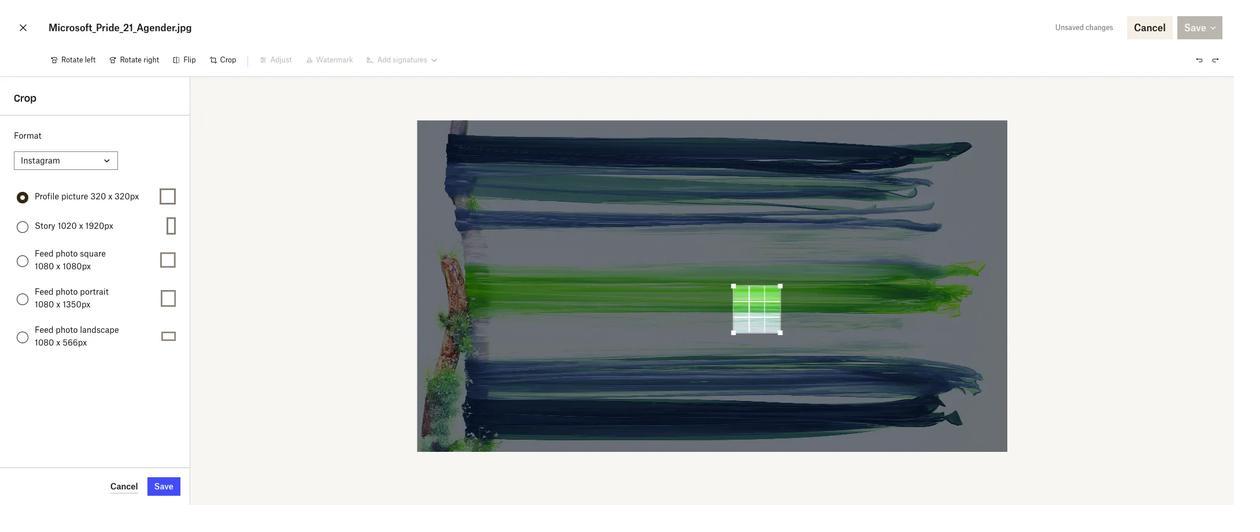 Task type: locate. For each thing, give the bounding box(es) containing it.
crop up format at the left
[[14, 93, 36, 104]]

rotate left right
[[120, 56, 142, 64]]

0 horizontal spatial rotate
[[61, 56, 83, 64]]

1080 left 1080px
[[35, 262, 54, 271]]

x inside feed photo portrait 1080 x 1350px
[[56, 300, 60, 310]]

rotate left left
[[61, 56, 83, 64]]

square
[[80, 249, 106, 259]]

1080 inside feed photo square 1080 x 1080px
[[35, 262, 54, 271]]

x left 566px
[[56, 338, 60, 348]]

profile picture 320 x 320px
[[35, 192, 139, 201]]

1080 left 1350px on the bottom
[[35, 300, 54, 310]]

flip
[[184, 56, 196, 64]]

photo inside feed photo square 1080 x 1080px
[[56, 249, 78, 259]]

1080 inside feed photo landscape 1080 x 566px
[[35, 338, 54, 348]]

0 vertical spatial cancel button
[[1128, 16, 1173, 39]]

photo up 1080px
[[56, 249, 78, 259]]

2 vertical spatial photo
[[56, 325, 78, 335]]

cancel
[[1135, 22, 1166, 34], [110, 482, 138, 491]]

1080 inside feed photo portrait 1080 x 1350px
[[35, 300, 54, 310]]

1 photo from the top
[[56, 249, 78, 259]]

2 1080 from the top
[[35, 300, 54, 310]]

2 vertical spatial 1080
[[35, 338, 54, 348]]

None field
[[0, 0, 89, 13]]

feed inside feed photo landscape 1080 x 566px
[[35, 325, 54, 335]]

cancel right 'changes'
[[1135, 22, 1166, 34]]

photo up 1350px on the bottom
[[56, 287, 78, 297]]

1 1080 from the top
[[35, 262, 54, 271]]

feed down feed photo square 1080 x 1080px
[[35, 287, 54, 297]]

crop right the 'flip'
[[220, 56, 236, 64]]

1080 left 566px
[[35, 338, 54, 348]]

1080 for feed photo landscape 1080 x 566px
[[35, 338, 54, 348]]

x inside feed photo landscape 1080 x 566px
[[56, 338, 60, 348]]

1350px
[[63, 300, 90, 310]]

3 photo from the top
[[56, 325, 78, 335]]

1080
[[35, 262, 54, 271], [35, 300, 54, 310], [35, 338, 54, 348]]

feed
[[35, 249, 54, 259], [35, 287, 54, 297], [35, 325, 54, 335]]

cancel button right 'changes'
[[1128, 16, 1173, 39]]

rotate for rotate left
[[61, 56, 83, 64]]

crop button
[[203, 51, 243, 69]]

1920px
[[85, 221, 113, 231]]

1080 for feed photo square 1080 x 1080px
[[35, 262, 54, 271]]

rotate left
[[61, 56, 96, 64]]

0 vertical spatial photo
[[56, 249, 78, 259]]

feed for feed photo landscape 1080 x 566px
[[35, 325, 54, 335]]

x
[[108, 192, 112, 201], [79, 221, 83, 231], [56, 262, 60, 271], [56, 300, 60, 310], [56, 338, 60, 348]]

1 horizontal spatial rotate
[[120, 56, 142, 64]]

3 1080 from the top
[[35, 338, 54, 348]]

picture
[[61, 192, 88, 201]]

feed down feed photo portrait 1080 x 1350px at the bottom left
[[35, 325, 54, 335]]

2 rotate from the left
[[120, 56, 142, 64]]

1 vertical spatial photo
[[56, 287, 78, 297]]

x left 1080px
[[56, 262, 60, 271]]

feed inside feed photo portrait 1080 x 1350px
[[35, 287, 54, 297]]

x left 1350px on the bottom
[[56, 300, 60, 310]]

566px
[[63, 338, 87, 348]]

photo
[[56, 249, 78, 259], [56, 287, 78, 297], [56, 325, 78, 335]]

rotate inside 'button'
[[120, 56, 142, 64]]

0 vertical spatial 1080
[[35, 262, 54, 271]]

None radio
[[17, 192, 28, 203], [17, 255, 28, 267], [17, 192, 28, 203], [17, 255, 28, 267]]

3 feed from the top
[[35, 325, 54, 335]]

rotate inside "button"
[[61, 56, 83, 64]]

rotate left button
[[44, 51, 103, 69]]

cancel button left save button
[[110, 480, 138, 494]]

1 horizontal spatial crop
[[220, 56, 236, 64]]

feed for feed photo square 1080 x 1080px
[[35, 249, 54, 259]]

save button
[[147, 478, 181, 496]]

0 horizontal spatial cancel
[[110, 482, 138, 491]]

0 vertical spatial cancel
[[1135, 22, 1166, 34]]

None radio
[[17, 221, 28, 233], [17, 294, 28, 305], [17, 332, 28, 343], [17, 221, 28, 233], [17, 294, 28, 305], [17, 332, 28, 343]]

1 vertical spatial crop
[[14, 93, 36, 104]]

1 feed from the top
[[35, 249, 54, 259]]

unsaved changes
[[1056, 23, 1114, 32]]

0 horizontal spatial cancel button
[[110, 480, 138, 494]]

photo inside feed photo landscape 1080 x 566px
[[56, 325, 78, 335]]

1 vertical spatial cancel
[[110, 482, 138, 491]]

instagram
[[21, 156, 60, 166]]

320
[[91, 192, 106, 201]]

crop
[[220, 56, 236, 64], [14, 93, 36, 104]]

0 vertical spatial crop
[[220, 56, 236, 64]]

rotate for rotate right
[[120, 56, 142, 64]]

rotate
[[61, 56, 83, 64], [120, 56, 142, 64]]

1 horizontal spatial cancel
[[1135, 22, 1166, 34]]

cancel left the save
[[110, 482, 138, 491]]

photo up 566px
[[56, 325, 78, 335]]

photo inside feed photo portrait 1080 x 1350px
[[56, 287, 78, 297]]

x inside feed photo square 1080 x 1080px
[[56, 262, 60, 271]]

1 vertical spatial cancel button
[[110, 480, 138, 494]]

cancel button
[[1128, 16, 1173, 39], [110, 480, 138, 494]]

feed inside feed photo square 1080 x 1080px
[[35, 249, 54, 259]]

0 vertical spatial feed
[[35, 249, 54, 259]]

save
[[154, 482, 174, 492]]

1 rotate from the left
[[61, 56, 83, 64]]

1080 for feed photo portrait 1080 x 1350px
[[35, 300, 54, 310]]

2 vertical spatial feed
[[35, 325, 54, 335]]

2 photo from the top
[[56, 287, 78, 297]]

2 feed from the top
[[35, 287, 54, 297]]

microsoft_pride_21_agender.jpg
[[49, 22, 192, 34]]

1 vertical spatial 1080
[[35, 300, 54, 310]]

crop inside button
[[220, 56, 236, 64]]

1 vertical spatial feed
[[35, 287, 54, 297]]

feed down story
[[35, 249, 54, 259]]



Task type: describe. For each thing, give the bounding box(es) containing it.
0 horizontal spatial crop
[[14, 93, 36, 104]]

1080px
[[63, 262, 91, 271]]

photo for 566px
[[56, 325, 78, 335]]

feed photo portrait 1080 x 1350px
[[35, 287, 109, 310]]

320px
[[115, 192, 139, 201]]

close image
[[16, 19, 30, 37]]

x right 320
[[108, 192, 112, 201]]

x for square
[[56, 262, 60, 271]]

x right 1020
[[79, 221, 83, 231]]

1020
[[58, 221, 77, 231]]

Format button
[[14, 152, 118, 170]]

portrait
[[80, 287, 109, 297]]

1 horizontal spatial cancel button
[[1128, 16, 1173, 39]]

photo for 1350px
[[56, 287, 78, 297]]

x for portrait
[[56, 300, 60, 310]]

profile
[[35, 192, 59, 201]]

rotate right button
[[103, 51, 166, 69]]

right
[[144, 56, 159, 64]]

unsaved
[[1056, 23, 1084, 32]]

story 1020 x 1920px
[[35, 221, 113, 231]]

rotate right
[[120, 56, 159, 64]]

x for landscape
[[56, 338, 60, 348]]

flip button
[[166, 51, 203, 69]]

format
[[14, 131, 41, 141]]

changes
[[1086, 23, 1114, 32]]

feed photo square 1080 x 1080px
[[35, 249, 106, 271]]

landscape
[[80, 325, 119, 335]]

feed photo landscape 1080 x 566px
[[35, 325, 119, 348]]

story
[[35, 221, 55, 231]]

left
[[85, 56, 96, 64]]

photo for 1080px
[[56, 249, 78, 259]]

feed for feed photo portrait 1080 x 1350px
[[35, 287, 54, 297]]



Task type: vqa. For each thing, say whether or not it's contained in the screenshot.
the Crop "button"
yes



